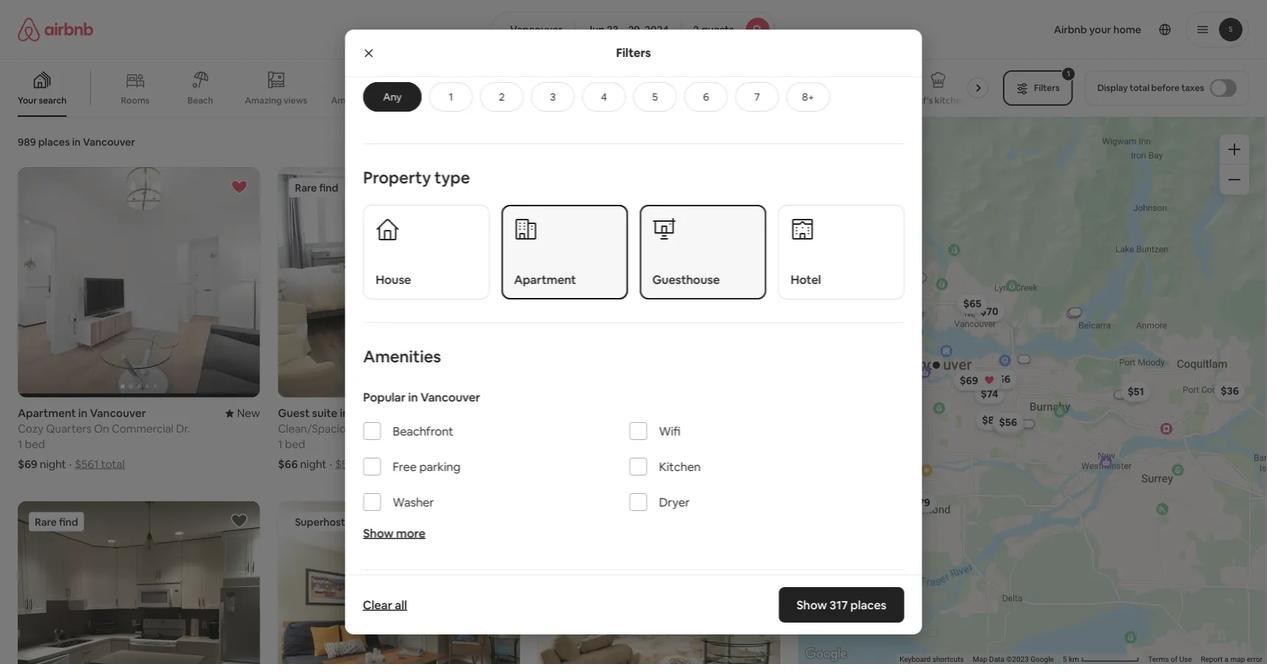Task type: locate. For each thing, give the bounding box(es) containing it.
8+ element
[[802, 90, 814, 103]]

show inside show 317 places link
[[797, 598, 828, 613]]

5 inside 5 km button
[[1064, 655, 1068, 664]]

guesthouse inside button
[[652, 272, 720, 287]]

terms of use
[[1149, 655, 1193, 664]]

1 · from the left
[[69, 457, 72, 472]]

5 left 6
[[652, 90, 658, 103]]

chef's kitchens
[[907, 95, 971, 106]]

6
[[703, 90, 709, 103]]

in up quarters
[[78, 406, 88, 421]]

0 horizontal spatial 2
[[499, 90, 505, 103]]

amazing left pools
[[331, 95, 368, 106]]

beachfront inside filters dialog
[[393, 424, 453, 439]]

0 horizontal spatial new
[[237, 406, 260, 421]]

suite inside guest suite in vancouver clean/spacious apartment in vancouver east 1 bed $66 night · $526 total
[[312, 406, 338, 421]]

show 317 places
[[797, 598, 887, 613]]

total right $561
[[101, 457, 125, 472]]

guests
[[702, 23, 735, 36]]

total left before
[[1130, 82, 1150, 94]]

new left 7 'button'
[[707, 95, 726, 106]]

apartment for apartment
[[514, 272, 576, 287]]

5 km
[[1064, 655, 1082, 664]]

total inside guest suite in vancouver clean/spacious apartment in vancouver east 1 bed $66 night · $526 total
[[363, 457, 387, 472]]

1 horizontal spatial night
[[300, 457, 327, 472]]

2 left cabins at top left
[[499, 90, 505, 103]]

guesthouse for guesthouse
[[652, 272, 720, 287]]

None search field
[[492, 12, 776, 47]]

all
[[395, 598, 407, 613]]

1 vertical spatial guesthouse
[[538, 406, 602, 421]]

1 horizontal spatial suite
[[649, 422, 674, 436]]

$561
[[75, 457, 99, 472]]

kitchen
[[659, 459, 701, 474]]

1 horizontal spatial 5
[[1064, 655, 1068, 664]]

2 night from the left
[[300, 457, 327, 472]]

2 left guests
[[694, 23, 699, 36]]

total right $526 at the bottom left of page
[[363, 457, 387, 472]]

km
[[1070, 655, 1080, 664]]

places right 989
[[38, 135, 70, 149]]

total
[[1130, 82, 1150, 94], [101, 457, 125, 472], [363, 457, 387, 472], [623, 457, 647, 472]]

wifi
[[659, 424, 681, 439]]

$69 down cozy
[[18, 457, 37, 472]]

1 inside 1 button
[[449, 90, 453, 103]]

1 bed from the left
[[25, 437, 45, 452]]

2 inside 'button'
[[694, 23, 699, 36]]

in right popular
[[408, 390, 418, 405]]

0 horizontal spatial show
[[363, 526, 394, 541]]

0 vertical spatial 2
[[694, 23, 699, 36]]

1 horizontal spatial guesthouse
[[652, 272, 720, 287]]

amazing views
[[245, 95, 308, 106]]

bed inside guest suite in vancouver clean/spacious apartment in vancouver east 1 bed $66 night · $526 total
[[285, 437, 305, 452]]

$66
[[993, 373, 1011, 386], [278, 457, 298, 472]]

1 down guest
[[278, 437, 283, 452]]

1 horizontal spatial new
[[707, 95, 726, 106]]

1 horizontal spatial bed
[[285, 437, 305, 452]]

2 guests
[[694, 23, 735, 36]]

bed inside the apartment in vancouver cozy quarters on commercial dr. 1 bed $69 night · $561 total
[[25, 437, 45, 452]]

clear
[[363, 598, 393, 613]]

-
[[676, 422, 680, 436]]

$69 inside the apartment in vancouver cozy quarters on commercial dr. 1 bed $69 night · $561 total
[[18, 457, 37, 472]]

night left $526 at the bottom left of page
[[300, 457, 327, 472]]

5 km button
[[1059, 654, 1145, 665]]

–
[[621, 23, 626, 36]]

$66 inside button
[[993, 373, 1011, 386]]

vancouver up on in the bottom left of the page
[[90, 406, 146, 421]]

dryer
[[659, 495, 690, 510]]

in up bright
[[604, 406, 613, 421]]

apartment inside button
[[514, 272, 576, 287]]

0 vertical spatial show
[[363, 526, 394, 541]]

5 button
[[633, 82, 677, 112]]

1 horizontal spatial $69
[[960, 374, 979, 387]]

vancouver inside the apartment in vancouver cozy quarters on commercial dr. 1 bed $69 night · $561 total
[[90, 406, 146, 421]]

night left $561
[[40, 457, 66, 472]]

1 inside the apartment in vancouver cozy quarters on commercial dr. 1 bed $69 night · $561 total
[[18, 437, 22, 452]]

hotel
[[791, 272, 821, 287]]

0 horizontal spatial amazing
[[245, 95, 282, 106]]

central,
[[538, 422, 579, 436]]

2024
[[645, 23, 669, 36]]

apartment
[[514, 272, 576, 287], [18, 406, 76, 421], [360, 422, 417, 436]]

cozy
[[18, 422, 44, 436]]

google
[[1031, 655, 1055, 664]]

rooms
[[121, 95, 150, 106]]

queen
[[614, 422, 647, 436]]

1 vertical spatial $69
[[18, 457, 37, 472]]

0 horizontal spatial guesthouse
[[538, 406, 602, 421]]

in inside guesthouse in north vancouver central, bright  queen suite - north vancouver
[[604, 406, 613, 421]]

1 left parks
[[449, 90, 453, 103]]

show for show 317 places
[[797, 598, 828, 613]]

beachfront down popular in vancouver
[[393, 424, 453, 439]]

suite left - at the right
[[649, 422, 674, 436]]

amazing left 'views'
[[245, 95, 282, 106]]

error
[[1248, 655, 1263, 664]]

0 vertical spatial places
[[38, 135, 70, 149]]

2
[[694, 23, 699, 36], [499, 90, 505, 103]]

show
[[363, 526, 394, 541], [797, 598, 828, 613]]

· inside guest suite in vancouver clean/spacious apartment in vancouver east 1 bed $66 night · $526 total
[[330, 457, 332, 472]]

vancouver left east
[[430, 422, 485, 436]]

0 horizontal spatial $69
[[18, 457, 37, 472]]

5 inside 5 button
[[652, 90, 658, 103]]

1 horizontal spatial north
[[683, 422, 713, 436]]

1 vertical spatial places
[[851, 598, 887, 613]]

group
[[0, 59, 995, 117], [18, 167, 260, 398], [278, 167, 521, 398], [538, 167, 781, 398], [18, 501, 260, 665], [278, 501, 521, 665], [538, 501, 781, 665], [345, 571, 923, 665]]

2 horizontal spatial apartment
[[514, 272, 576, 287]]

zoom out image
[[1229, 174, 1241, 186]]

$51 button
[[1122, 382, 1152, 402]]

east
[[487, 422, 509, 436]]

0 vertical spatial $66
[[993, 373, 1011, 386]]

bed down cozy
[[25, 437, 45, 452]]

5 left km
[[1064, 655, 1068, 664]]

guesthouse inside guesthouse in north vancouver central, bright  queen suite - north vancouver
[[538, 406, 602, 421]]

0 vertical spatial guesthouse
[[652, 272, 720, 287]]

1 horizontal spatial apartment
[[360, 422, 417, 436]]

0 vertical spatial north
[[616, 406, 646, 421]]

washer
[[393, 495, 434, 510]]

vancouver down popular
[[352, 406, 408, 421]]

$69 inside button
[[960, 374, 979, 387]]

0 vertical spatial suite
[[312, 406, 338, 421]]

amenities
[[363, 346, 441, 367]]

filters
[[616, 45, 651, 60]]

places right 317
[[851, 598, 887, 613]]

2 for 2 guests
[[694, 23, 699, 36]]

chef's
[[907, 95, 933, 106]]

0 horizontal spatial ·
[[69, 457, 72, 472]]

1 horizontal spatial beachfront
[[761, 95, 808, 106]]

report a map error link
[[1202, 655, 1263, 664]]

0 vertical spatial new
[[707, 95, 726, 106]]

· left $526 at the bottom left of page
[[330, 457, 332, 472]]

display total before taxes button
[[1086, 70, 1250, 106]]

$56 button
[[993, 412, 1025, 433], [994, 415, 1026, 436]]

report
[[1202, 655, 1224, 664]]

1 vertical spatial 2
[[499, 90, 505, 103]]

north up queen
[[616, 406, 646, 421]]

quarters
[[46, 422, 92, 436]]

2 bed from the left
[[285, 437, 305, 452]]

2 guests button
[[681, 12, 776, 47]]

1 horizontal spatial places
[[851, 598, 887, 613]]

vancouver right - at the right
[[715, 422, 770, 436]]

show left more
[[363, 526, 394, 541]]

terms of use link
[[1149, 655, 1193, 664]]

1 vertical spatial beachfront
[[393, 424, 453, 439]]

1 vertical spatial apartment
[[18, 406, 76, 421]]

0 horizontal spatial suite
[[312, 406, 338, 421]]

1 horizontal spatial show
[[797, 598, 828, 613]]

views
[[284, 95, 308, 106]]

0 horizontal spatial night
[[40, 457, 66, 472]]

1 vertical spatial 5
[[1064, 655, 1068, 664]]

0 vertical spatial beachfront
[[761, 95, 808, 106]]

1 vertical spatial $66
[[278, 457, 298, 472]]

1 horizontal spatial 2
[[694, 23, 699, 36]]

0 horizontal spatial $66
[[278, 457, 298, 472]]

$65 button
[[957, 293, 989, 314]]

keyboard shortcuts
[[900, 655, 965, 664]]

cabins
[[507, 95, 535, 106]]

· inside the apartment in vancouver cozy quarters on commercial dr. 1 bed $69 night · $561 total
[[69, 457, 72, 472]]

0 vertical spatial $69
[[960, 374, 979, 387]]

$66 down clean/spacious
[[278, 457, 298, 472]]

8+ button
[[786, 82, 830, 112]]

1 vertical spatial show
[[797, 598, 828, 613]]

1 down cozy
[[18, 437, 22, 452]]

new left guest
[[237, 406, 260, 421]]

guest
[[278, 406, 310, 421]]

clear all button
[[356, 591, 415, 620]]

$74
[[981, 387, 999, 401]]

1 night from the left
[[40, 457, 66, 472]]

1 vertical spatial new
[[237, 406, 260, 421]]

free parking
[[393, 459, 460, 474]]

0 horizontal spatial 5
[[652, 90, 658, 103]]

total right $506
[[623, 457, 647, 472]]

places
[[38, 135, 70, 149], [851, 598, 887, 613]]

$69 left $66 button
[[960, 374, 979, 387]]

1 horizontal spatial ·
[[330, 457, 332, 472]]

· left $561
[[69, 457, 72, 472]]

guesthouse for guesthouse in north vancouver central, bright  queen suite - north vancouver
[[538, 406, 602, 421]]

vancouver down 'amenities' at the left bottom
[[420, 390, 480, 405]]

1 vertical spatial suite
[[649, 422, 674, 436]]

1 button
[[429, 82, 473, 112]]

bed down clean/spacious
[[285, 437, 305, 452]]

$69
[[960, 374, 979, 387], [18, 457, 37, 472]]

0 horizontal spatial bed
[[25, 437, 45, 452]]

total inside the apartment in vancouver cozy quarters on commercial dr. 1 bed $69 night · $561 total
[[101, 457, 125, 472]]

1
[[1068, 69, 1071, 78], [449, 90, 453, 103], [18, 437, 22, 452], [278, 437, 283, 452]]

1 horizontal spatial $66
[[993, 373, 1011, 386]]

$56
[[1000, 416, 1018, 429], [1001, 419, 1019, 432]]

0 horizontal spatial places
[[38, 135, 70, 149]]

2 vertical spatial apartment
[[360, 422, 417, 436]]

0 horizontal spatial north
[[616, 406, 646, 421]]

0 vertical spatial 5
[[652, 90, 658, 103]]

suite up clean/spacious
[[312, 406, 338, 421]]

$66 up the $74
[[993, 373, 1011, 386]]

2 · from the left
[[330, 457, 332, 472]]

apartment inside the apartment in vancouver cozy quarters on commercial dr. 1 bed $69 night · $561 total
[[18, 406, 76, 421]]

7 button
[[735, 82, 779, 112]]

0 horizontal spatial apartment
[[18, 406, 76, 421]]

north right - at the right
[[683, 422, 713, 436]]

any
[[383, 90, 402, 103]]

2 inside button
[[499, 90, 505, 103]]

none search field containing vancouver
[[492, 12, 776, 47]]

beachfront
[[761, 95, 808, 106], [393, 424, 453, 439]]

$506 total
[[595, 457, 647, 472]]

shortcuts
[[933, 655, 965, 664]]

beachfront right 7
[[761, 95, 808, 106]]

989
[[18, 135, 36, 149]]

0 horizontal spatial beachfront
[[393, 424, 453, 439]]

$70
[[981, 305, 999, 318]]

$88
[[983, 414, 1001, 427]]

zoom in image
[[1229, 144, 1241, 155]]

search
[[39, 95, 67, 106]]

vancouver down rooms
[[83, 135, 135, 149]]

1 horizontal spatial amazing
[[331, 95, 368, 106]]

map
[[1231, 655, 1246, 664]]

vancouver left 'jun'
[[510, 23, 563, 36]]

vancouver up - at the right
[[649, 406, 705, 421]]

show left 317
[[797, 598, 828, 613]]

0 vertical spatial apartment
[[514, 272, 576, 287]]

night
[[40, 457, 66, 472], [300, 457, 327, 472]]



Task type: vqa. For each thing, say whether or not it's contained in the screenshot.
bottommost for
no



Task type: describe. For each thing, give the bounding box(es) containing it.
4 button
[[582, 82, 626, 112]]

national parks
[[417, 95, 477, 106]]

popular
[[363, 390, 406, 405]]

23
[[607, 23, 619, 36]]

317
[[830, 598, 848, 613]]

$70 button
[[974, 301, 1006, 322]]

jun 23 – 29, 2024
[[587, 23, 669, 36]]

house
[[376, 272, 411, 287]]

clean/spacious
[[278, 422, 358, 436]]

4
[[601, 90, 607, 103]]

$65
[[964, 297, 982, 310]]

of
[[1172, 655, 1178, 664]]

5 for 5
[[652, 90, 658, 103]]

house button
[[363, 205, 490, 300]]

google image
[[802, 645, 851, 665]]

vancouver inside button
[[510, 23, 563, 36]]

jun
[[587, 23, 605, 36]]

use
[[1180, 655, 1193, 664]]

1 inside guest suite in vancouver clean/spacious apartment in vancouver east 1 bed $66 night · $526 total
[[278, 437, 283, 452]]

1 down 'profile' element on the right
[[1068, 69, 1071, 78]]

$69 button
[[954, 370, 1003, 391]]

vancouver button
[[492, 12, 575, 47]]

show more
[[363, 526, 425, 541]]

1 vertical spatial north
[[683, 422, 713, 436]]

night inside guest suite in vancouver clean/spacious apartment in vancouver east 1 bed $66 night · $526 total
[[300, 457, 327, 472]]

terms
[[1149, 655, 1170, 664]]

guesthouse button
[[640, 205, 766, 300]]

amazing for amazing views
[[245, 95, 282, 106]]

suite inside guesthouse in north vancouver central, bright  queen suite - north vancouver
[[649, 422, 674, 436]]

any button
[[363, 82, 422, 112]]

in down popular in vancouver
[[419, 422, 428, 436]]

2 for 2
[[499, 90, 505, 103]]

in up clean/spacious
[[340, 406, 349, 421]]

29,
[[628, 23, 643, 36]]

$66 inside guest suite in vancouver clean/spacious apartment in vancouver east 1 bed $66 night · $526 total
[[278, 457, 298, 472]]

$79
[[913, 496, 931, 510]]

add to wishlist: guest suite in north vancouver image
[[231, 512, 248, 530]]

$79 button
[[906, 493, 938, 513]]

skiing
[[574, 95, 599, 106]]

show for show more
[[363, 526, 394, 541]]

2 button
[[480, 82, 524, 112]]

dr.
[[176, 422, 190, 436]]

in inside the apartment in vancouver cozy quarters on commercial dr. 1 bed $69 night · $561 total
[[78, 406, 88, 421]]

$65 $70
[[964, 297, 999, 318]]

total inside button
[[1130, 82, 1150, 94]]

in inside filters dialog
[[408, 390, 418, 405]]

©2023
[[1007, 655, 1030, 664]]

hotel button
[[778, 205, 905, 300]]

guesthouse in north vancouver central, bright  queen suite - north vancouver
[[538, 406, 770, 436]]

$506 total button
[[595, 457, 647, 472]]

$526 total button
[[335, 457, 387, 472]]

$561 total button
[[75, 457, 125, 472]]

property
[[363, 167, 431, 188]]

places inside filters dialog
[[851, 598, 887, 613]]

apartment button
[[501, 205, 628, 300]]

vancouver inside filters dialog
[[420, 390, 480, 405]]

amazing pools
[[331, 95, 393, 106]]

8+
[[802, 90, 814, 103]]

in right 989
[[72, 135, 81, 149]]

pools
[[370, 95, 393, 106]]

$36
[[1222, 384, 1240, 398]]

keyboard
[[900, 655, 931, 664]]

map data ©2023 google
[[973, 655, 1055, 664]]

map
[[973, 655, 988, 664]]

free
[[393, 459, 417, 474]]

taxes
[[1182, 82, 1205, 94]]

your
[[18, 95, 37, 106]]

a
[[1225, 655, 1230, 664]]

google map
showing 29 stays. including 1 saved stay. region
[[799, 117, 1268, 665]]

keyboard shortcuts button
[[900, 655, 965, 665]]

bright
[[581, 422, 612, 436]]

apartment inside guest suite in vancouver clean/spacious apartment in vancouver east 1 bed $66 night · $526 total
[[360, 422, 417, 436]]

property type
[[363, 167, 470, 188]]

$506
[[595, 457, 621, 472]]

national
[[417, 95, 452, 106]]

$526
[[335, 457, 361, 472]]

parking
[[419, 459, 460, 474]]

on
[[94, 422, 109, 436]]

remove from wishlist: apartment in vancouver image
[[231, 178, 248, 196]]

apartment in vancouver cozy quarters on commercial dr. 1 bed $69 night · $561 total
[[18, 406, 190, 472]]

$66 button
[[986, 369, 1018, 390]]

type
[[434, 167, 470, 188]]

amazing for amazing pools
[[331, 95, 368, 106]]

$74 button
[[975, 384, 1006, 404]]

filters dialog
[[345, 0, 923, 665]]

display total before taxes
[[1098, 82, 1205, 94]]

commercial
[[112, 422, 174, 436]]

$36 button
[[1215, 381, 1246, 401]]

jun 23 – 29, 2024 button
[[575, 12, 682, 47]]

your search
[[18, 95, 67, 106]]

any element
[[379, 90, 406, 103]]

group containing amazing views
[[0, 59, 995, 117]]

popular in vancouver
[[363, 390, 480, 405]]

3 button
[[531, 82, 575, 112]]

new place to stay image
[[225, 406, 260, 421]]

5 for 5 km
[[1064, 655, 1068, 664]]

3
[[550, 90, 556, 103]]

profile element
[[794, 0, 1250, 59]]

night inside the apartment in vancouver cozy quarters on commercial dr. 1 bed $69 night · $561 total
[[40, 457, 66, 472]]

$88 button
[[976, 410, 1008, 431]]

data
[[990, 655, 1005, 664]]

clear all
[[363, 598, 407, 613]]

apartment for apartment in vancouver cozy quarters on commercial dr. 1 bed $69 night · $561 total
[[18, 406, 76, 421]]

more
[[396, 526, 425, 541]]



